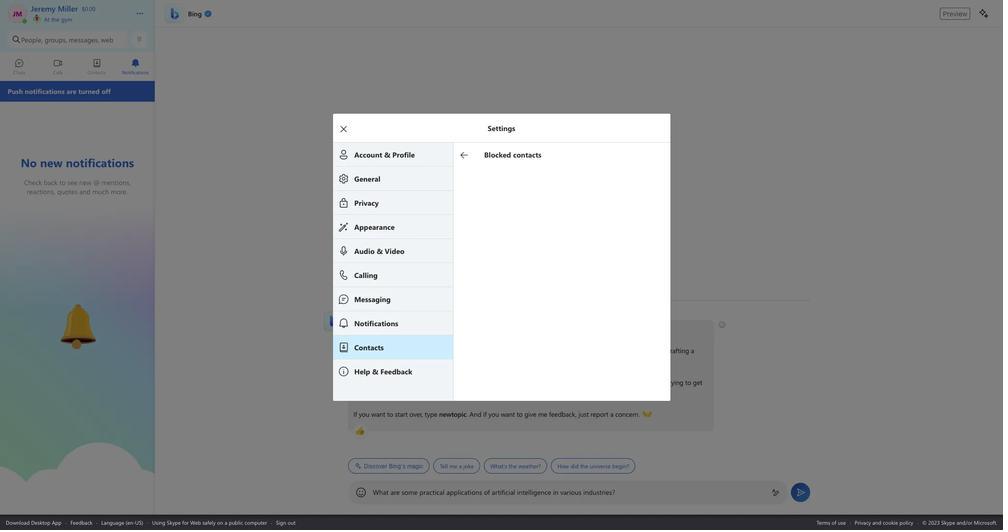 Task type: describe. For each thing, give the bounding box(es) containing it.
in inside ask me any type of question, like finding vegan restaurants in cambridge, itinerary for your trip to europe or drafting a story for curious kids. in groups, remember to mention me with @bing. i'm an ai preview, so i'm still learning. sometimes i might say something weird. don't get mad at me, i'm just trying to get better! if you want to start over, type
[[525, 346, 530, 355]]

concern.
[[615, 410, 640, 419]]

story
[[353, 357, 368, 366]]

groups, inside ask me any type of question, like finding vegan restaurants in cambridge, itinerary for your trip to europe or drafting a story for curious kids. in groups, remember to mention me with @bing. i'm an ai preview, so i'm still learning. sometimes i might say something weird. don't get mad at me, i'm just trying to get better! if you want to start over, type
[[424, 357, 445, 366]]

bing
[[385, 325, 399, 334]]

bing's
[[389, 463, 406, 470]]

say
[[519, 378, 528, 387]]

app
[[52, 519, 61, 526]]

groups, inside people, groups, messages, web button
[[45, 35, 67, 44]]

over,
[[409, 410, 423, 419]]

cambridge,
[[532, 346, 565, 355]]

!
[[399, 325, 401, 334]]

ask me any type of question, like finding vegan restaurants in cambridge, itinerary for your trip to europe or drafting a story for curious kids. in groups, remember to mention me with @bing. i'm an ai preview, so i'm still learning. sometimes i might say something weird. don't get mad at me, i'm just trying to get better! if you want to start over, type
[[353, 346, 704, 419]]

this
[[367, 325, 378, 334]]

sign out link
[[276, 519, 296, 526]]

using skype for web safely on a public computer link
[[152, 519, 267, 526]]

bing,
[[348, 312, 361, 319]]

newtopic . and if you want to give me feedback, just report a concern.
[[439, 410, 642, 419]]

if
[[353, 410, 357, 419]]

1 horizontal spatial you
[[447, 325, 458, 334]]

using skype for web safely on a public computer
[[152, 519, 267, 526]]

privacy and cookie policy link
[[855, 519, 914, 526]]

mad
[[610, 378, 623, 387]]

2 horizontal spatial you
[[488, 410, 499, 419]]

of inside ask me any type of question, like finding vegan restaurants in cambridge, itinerary for your trip to europe or drafting a story for curious kids. in groups, remember to mention me with @bing. i'm an ai preview, so i'm still learning. sometimes i might say something weird. don't get mad at me, i'm just trying to get better! if you want to start over, type
[[403, 346, 408, 355]]

@bing.
[[537, 357, 558, 366]]

0 horizontal spatial just
[[579, 410, 589, 419]]

discover
[[364, 463, 387, 470]]

are
[[391, 488, 400, 497]]

messages,
[[69, 35, 99, 44]]

vegan
[[472, 346, 489, 355]]

public
[[229, 519, 243, 526]]

2 i'm from the left
[[414, 378, 423, 387]]

ask
[[353, 346, 364, 355]]

people, groups, messages, web button
[[8, 31, 128, 48]]

wednesday, november 8, 2023 heading
[[348, 289, 811, 307]]

what are some practical applications of artificial intelligence in various industries?
[[373, 488, 615, 497]]

restaurants
[[491, 346, 523, 355]]

gym
[[61, 15, 72, 23]]

trying
[[667, 378, 684, 387]]

question,
[[410, 346, 437, 355]]

various
[[561, 488, 582, 497]]

to right trying
[[685, 378, 691, 387]]

on
[[217, 519, 223, 526]]

using
[[152, 519, 165, 526]]

cookie
[[883, 519, 899, 526]]

joke
[[463, 462, 474, 470]]

hey, this is bing ! how can i help you today?
[[353, 325, 480, 334]]

and
[[470, 410, 481, 419]]

report
[[591, 410, 609, 419]]

how inside button
[[557, 462, 569, 470]]

mention
[[487, 357, 511, 366]]

1 get from the left
[[598, 378, 608, 387]]

2 vertical spatial of
[[832, 519, 837, 526]]

might
[[500, 378, 517, 387]]

tell me a joke button
[[434, 459, 480, 474]]

1 i'm from the left
[[353, 378, 362, 387]]

a inside button
[[459, 462, 462, 470]]

at
[[624, 378, 630, 387]]

a right on
[[225, 519, 227, 526]]

universe
[[590, 462, 611, 470]]

2 want from the left
[[501, 410, 515, 419]]

or
[[658, 346, 664, 355]]

0 horizontal spatial for
[[182, 519, 189, 526]]

a right report on the bottom right of the page
[[610, 410, 614, 419]]

terms of use link
[[817, 519, 846, 526]]

magic
[[407, 463, 423, 470]]

terms
[[817, 519, 831, 526]]

learning.
[[436, 378, 461, 387]]

what's the weather?
[[490, 462, 541, 470]]

sometimes
[[462, 378, 495, 387]]

i inside ask me any type of question, like finding vegan restaurants in cambridge, itinerary for your trip to europe or drafting a story for curious kids. in groups, remember to mention me with @bing. i'm an ai preview, so i'm still learning. sometimes i might say something weird. don't get mad at me, i'm just trying to get better! if you want to start over, type
[[496, 378, 498, 387]]

with
[[524, 357, 536, 366]]

me left any
[[365, 346, 374, 355]]

weird.
[[562, 378, 579, 387]]

2 get from the left
[[693, 378, 703, 387]]

web
[[190, 519, 201, 526]]

something
[[530, 378, 561, 387]]

give
[[524, 410, 536, 419]]

the inside button
[[580, 462, 588, 470]]

0 horizontal spatial type
[[388, 346, 401, 355]]

0 vertical spatial for
[[592, 346, 600, 355]]

curious
[[379, 357, 400, 366]]

skype
[[167, 519, 181, 526]]

start
[[395, 410, 408, 419]]

tell
[[440, 462, 448, 470]]

bing, 9:24 am
[[348, 312, 383, 319]]

so
[[406, 378, 412, 387]]

what's
[[490, 462, 507, 470]]

itinerary
[[567, 346, 591, 355]]

(en-
[[126, 519, 135, 526]]

preview,
[[380, 378, 404, 387]]

did
[[571, 462, 579, 470]]

1 horizontal spatial type
[[425, 410, 437, 419]]

you inside ask me any type of question, like finding vegan restaurants in cambridge, itinerary for your trip to europe or drafting a story for curious kids. in groups, remember to mention me with @bing. i'm an ai preview, so i'm still learning. sometimes i might say something weird. don't get mad at me, i'm just trying to get better! if you want to start over, type
[[359, 410, 369, 419]]

ai
[[373, 378, 379, 387]]



Task type: vqa. For each thing, say whether or not it's contained in the screenshot.
Your
yes



Task type: locate. For each thing, give the bounding box(es) containing it.
1 horizontal spatial get
[[693, 378, 703, 387]]

2 horizontal spatial of
[[832, 519, 837, 526]]

Type a message text field
[[373, 488, 764, 497]]

tell me a joke
[[440, 462, 474, 470]]

want left give at bottom right
[[501, 410, 515, 419]]

1 vertical spatial groups,
[[424, 357, 445, 366]]

0 horizontal spatial of
[[403, 346, 408, 355]]

practical
[[420, 488, 445, 497]]

0 vertical spatial just
[[655, 378, 665, 387]]

1 horizontal spatial groups,
[[424, 357, 445, 366]]

for left your
[[592, 346, 600, 355]]

i'm left an
[[353, 378, 362, 387]]

newtopic
[[439, 410, 466, 419]]

how left did
[[557, 462, 569, 470]]

privacy and cookie policy
[[855, 519, 914, 526]]

just inside ask me any type of question, like finding vegan restaurants in cambridge, itinerary for your trip to europe or drafting a story for curious kids. in groups, remember to mention me with @bing. i'm an ai preview, so i'm still learning. sometimes i might say something weird. don't get mad at me, i'm just trying to get better! if you want to start over, type
[[655, 378, 665, 387]]

in
[[525, 346, 530, 355], [553, 488, 559, 497]]

computer
[[245, 519, 267, 526]]

discover bing's magic
[[364, 463, 423, 470]]

is
[[379, 325, 384, 334]]

still
[[425, 378, 434, 387]]

download desktop app
[[6, 519, 61, 526]]

privacy
[[855, 519, 872, 526]]

1 horizontal spatial i'm
[[414, 378, 423, 387]]

remember
[[447, 357, 477, 366]]

groups, down like
[[424, 357, 445, 366]]

the inside button
[[509, 462, 517, 470]]

your
[[602, 346, 615, 355]]

i'm
[[353, 378, 362, 387], [414, 378, 423, 387], [644, 378, 653, 387]]

of left use
[[832, 519, 837, 526]]

industries?
[[584, 488, 615, 497]]

people, groups, messages, web
[[21, 35, 113, 44]]

at the gym button
[[31, 14, 126, 23]]

2 horizontal spatial i'm
[[644, 378, 653, 387]]

out
[[288, 519, 296, 526]]

1 vertical spatial in
[[553, 488, 559, 497]]

1 horizontal spatial i
[[496, 378, 498, 387]]

feedback,
[[549, 410, 577, 419]]

bell
[[48, 301, 61, 311]]

0 horizontal spatial groups,
[[45, 35, 67, 44]]

1 vertical spatial how
[[557, 462, 569, 470]]

europe
[[636, 346, 657, 355]]

.
[[466, 410, 468, 419]]

tab list
[[0, 54, 155, 81]]

1 vertical spatial just
[[579, 410, 589, 419]]

kids.
[[402, 357, 415, 366]]

don't
[[581, 378, 597, 387]]

sign
[[276, 519, 286, 526]]

me right tell
[[449, 462, 457, 470]]

a inside ask me any type of question, like finding vegan restaurants in cambridge, itinerary for your trip to europe or drafting a story for curious kids. in groups, remember to mention me with @bing. i'm an ai preview, so i'm still learning. sometimes i might say something weird. don't get mad at me, i'm just trying to get better! if you want to start over, type
[[691, 346, 694, 355]]

me left with
[[513, 357, 522, 366]]

you
[[447, 325, 458, 334], [359, 410, 369, 419], [488, 410, 499, 419]]

2 vertical spatial for
[[182, 519, 189, 526]]

get right trying
[[693, 378, 703, 387]]

people,
[[21, 35, 43, 44]]

1 vertical spatial i
[[496, 378, 498, 387]]

0 horizontal spatial i'm
[[353, 378, 362, 387]]

i right can
[[429, 325, 431, 334]]

for right story
[[369, 357, 378, 366]]

at
[[44, 15, 50, 23]]

of left the artificial
[[484, 488, 490, 497]]

like
[[438, 346, 448, 355]]

in up with
[[525, 346, 530, 355]]

artificial
[[492, 488, 516, 497]]

want left the start
[[371, 410, 385, 419]]

applications
[[447, 488, 482, 497]]

0 horizontal spatial i
[[429, 325, 431, 334]]

get left 'mad'
[[598, 378, 608, 387]]

at the gym
[[42, 15, 72, 23]]

1 horizontal spatial for
[[369, 357, 378, 366]]

i left might
[[496, 378, 498, 387]]

me inside button
[[449, 462, 457, 470]]

me right give at bottom right
[[538, 410, 547, 419]]

0 vertical spatial groups,
[[45, 35, 67, 44]]

0 vertical spatial how
[[402, 325, 416, 334]]

how did the universe begin? button
[[551, 459, 636, 474]]

1 horizontal spatial the
[[509, 462, 517, 470]]

0 horizontal spatial in
[[525, 346, 530, 355]]

finding
[[450, 346, 470, 355]]

0 horizontal spatial want
[[371, 410, 385, 419]]

to left give at bottom right
[[517, 410, 523, 419]]

how right !
[[402, 325, 416, 334]]

just left report on the bottom right of the page
[[579, 410, 589, 419]]

2 horizontal spatial for
[[592, 346, 600, 355]]

a
[[691, 346, 694, 355], [610, 410, 614, 419], [459, 462, 462, 470], [225, 519, 227, 526]]

the right at
[[51, 15, 59, 23]]

0 vertical spatial of
[[403, 346, 408, 355]]

any
[[376, 346, 386, 355]]

a left the joke
[[459, 462, 462, 470]]

what
[[373, 488, 389, 497]]

1 horizontal spatial want
[[501, 410, 515, 419]]

to right trip
[[628, 346, 635, 355]]

use
[[838, 519, 846, 526]]

safely
[[203, 519, 216, 526]]

you right 'if' on the bottom of the page
[[488, 410, 499, 419]]

better!
[[353, 389, 372, 398]]

the inside 'button'
[[51, 15, 59, 23]]

what's the weather? button
[[484, 459, 547, 474]]

1 horizontal spatial of
[[484, 488, 490, 497]]

1 horizontal spatial just
[[655, 378, 665, 387]]

1 want from the left
[[371, 410, 385, 419]]

language
[[101, 519, 124, 526]]

am
[[374, 312, 383, 319]]

of
[[403, 346, 408, 355], [484, 488, 490, 497], [832, 519, 837, 526]]

to left the start
[[387, 410, 393, 419]]

0 horizontal spatial get
[[598, 378, 608, 387]]

trip
[[617, 346, 627, 355]]

just
[[655, 378, 665, 387], [579, 410, 589, 419]]

0 vertical spatial in
[[525, 346, 530, 355]]

1 horizontal spatial how
[[557, 462, 569, 470]]

download desktop app link
[[6, 519, 61, 526]]

groups, down at the gym
[[45, 35, 67, 44]]

blocked contacts dialog
[[333, 114, 685, 401]]

of up kids.
[[403, 346, 408, 355]]

1 vertical spatial of
[[484, 488, 490, 497]]

i'm right the "me," at the bottom right of the page
[[644, 378, 653, 387]]

weather?
[[518, 462, 541, 470]]

type up curious
[[388, 346, 401, 355]]

0 horizontal spatial how
[[402, 325, 416, 334]]

hey,
[[353, 325, 366, 334]]

for left web
[[182, 519, 189, 526]]

to down vegan
[[479, 357, 485, 366]]

language (en-us)
[[101, 519, 143, 526]]

you right help
[[447, 325, 458, 334]]

in left various
[[553, 488, 559, 497]]

0 horizontal spatial the
[[51, 15, 59, 23]]

1 vertical spatial for
[[369, 357, 378, 366]]

0 horizontal spatial you
[[359, 410, 369, 419]]

want inside ask me any type of question, like finding vegan restaurants in cambridge, itinerary for your trip to europe or drafting a story for curious kids. in groups, remember to mention me with @bing. i'm an ai preview, so i'm still learning. sometimes i might say something weird. don't get mad at me, i'm just trying to get better! if you want to start over, type
[[371, 410, 385, 419]]

want
[[371, 410, 385, 419], [501, 410, 515, 419]]

feedback link
[[70, 519, 92, 526]]

type right over,
[[425, 410, 437, 419]]

how did the universe begin?
[[557, 462, 629, 470]]

1 horizontal spatial in
[[553, 488, 559, 497]]

sign out
[[276, 519, 296, 526]]

0 vertical spatial type
[[388, 346, 401, 355]]

intelligence
[[517, 488, 551, 497]]

if
[[483, 410, 487, 419]]

just left trying
[[655, 378, 665, 387]]

1 vertical spatial type
[[425, 410, 437, 419]]

language (en-us) link
[[101, 519, 143, 526]]

help
[[433, 325, 445, 334]]

the for what's
[[509, 462, 517, 470]]

0 vertical spatial i
[[429, 325, 431, 334]]

web
[[101, 35, 113, 44]]

policy
[[900, 519, 914, 526]]

i
[[429, 325, 431, 334], [496, 378, 498, 387]]

3 i'm from the left
[[644, 378, 653, 387]]

2 horizontal spatial the
[[580, 462, 588, 470]]

the right what's
[[509, 462, 517, 470]]

the for at
[[51, 15, 59, 23]]

i'm right so
[[414, 378, 423, 387]]

9:24
[[362, 312, 373, 319]]

terms of use
[[817, 519, 846, 526]]

a right "drafting"
[[691, 346, 694, 355]]

the right did
[[580, 462, 588, 470]]

us)
[[135, 519, 143, 526]]

you right the if
[[359, 410, 369, 419]]



